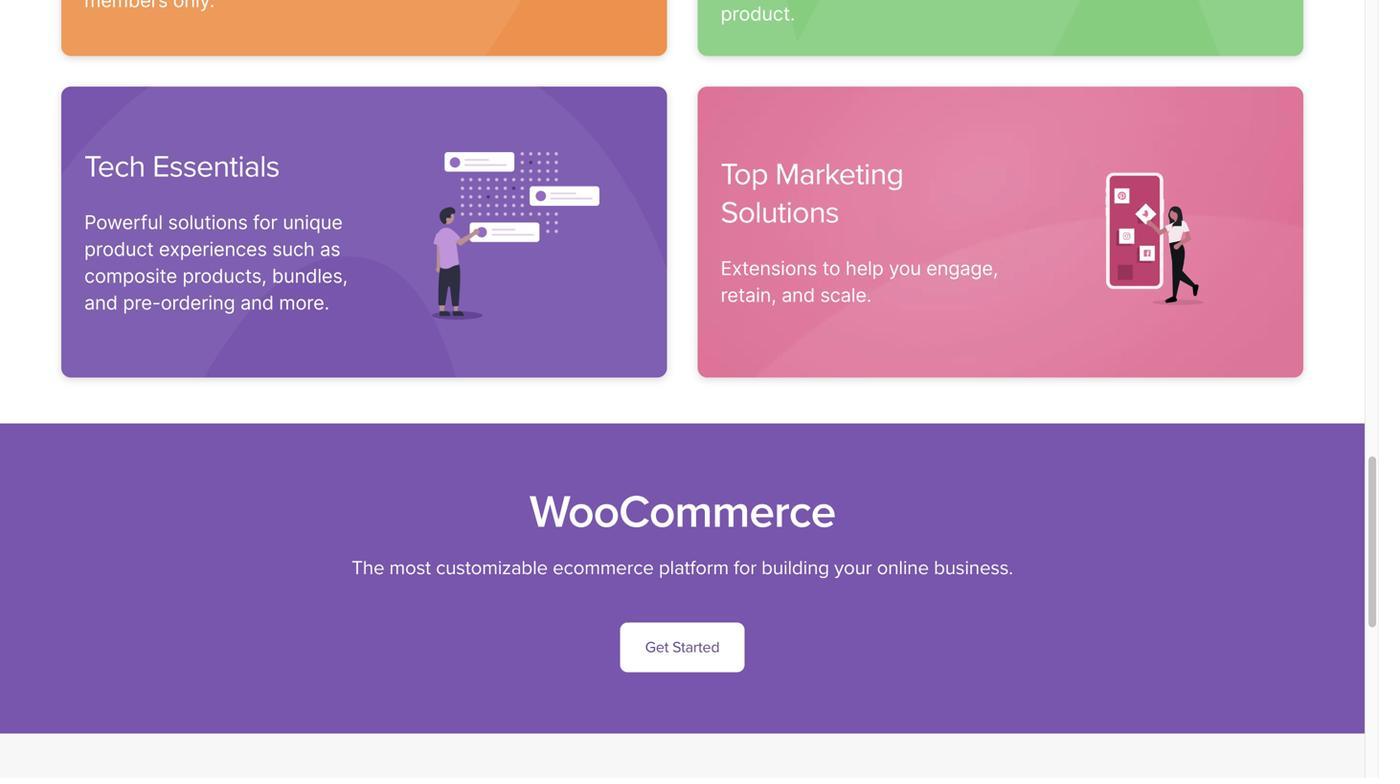 Task type: vqa. For each thing, say whether or not it's contained in the screenshot.
Open Account Menu image
no



Task type: locate. For each thing, give the bounding box(es) containing it.
2 horizontal spatial and
[[782, 286, 815, 310]]

0 vertical spatial for
[[253, 214, 278, 237]]

customizable
[[436, 559, 548, 583]]

products,
[[182, 267, 267, 291]]

for up such
[[253, 214, 278, 237]]

and inside extensions to help you engage, retain, and scale.
[[782, 286, 815, 310]]

and
[[782, 286, 815, 310], [84, 294, 118, 317], [240, 294, 274, 317]]

essentials
[[152, 151, 280, 188]]

1 horizontal spatial and
[[240, 294, 274, 317]]

bundles,
[[272, 267, 348, 291]]

extensions
[[721, 260, 817, 283]]

1 vertical spatial for
[[734, 559, 757, 583]]

and down extensions in the right of the page
[[782, 286, 815, 310]]

to
[[822, 260, 840, 283]]

business.
[[934, 559, 1013, 583]]

your
[[834, 559, 872, 583]]

for
[[253, 214, 278, 237], [734, 559, 757, 583]]

and down "composite"
[[84, 294, 118, 317]]

and down products,
[[240, 294, 274, 317]]

as
[[320, 240, 340, 264]]

for left building
[[734, 559, 757, 583]]

0 horizontal spatial for
[[253, 214, 278, 237]]

woocommerce
[[529, 488, 835, 543]]

help
[[846, 260, 884, 283]]

engage,
[[926, 260, 998, 283]]

composite
[[84, 267, 177, 291]]

solutions
[[168, 214, 248, 237]]

most
[[389, 559, 431, 583]]

top
[[721, 159, 768, 196]]



Task type: describe. For each thing, give the bounding box(es) containing it.
0 horizontal spatial and
[[84, 294, 118, 317]]

for inside powerful solutions for unique product experiences such as composite products, bundles, and pre-ordering and more.
[[253, 214, 278, 237]]

pre-
[[123, 294, 161, 317]]

retain,
[[721, 286, 776, 310]]

top marketing solutions
[[721, 159, 903, 234]]

online
[[877, 559, 929, 583]]

building
[[762, 559, 829, 583]]

get started
[[645, 642, 720, 660]]

tech
[[84, 151, 145, 188]]

the most customizable ecommerce platform for building your online business.
[[352, 559, 1013, 583]]

powerful solutions for unique product experiences such as composite products, bundles, and pre-ordering and more.
[[84, 214, 348, 317]]

solutions
[[721, 197, 839, 234]]

you
[[889, 260, 921, 283]]

powerful
[[84, 214, 163, 237]]

started
[[673, 642, 720, 660]]

product
[[84, 240, 154, 264]]

platform
[[659, 559, 729, 583]]

ecommerce
[[553, 559, 654, 583]]

experiences
[[159, 240, 267, 264]]

the
[[352, 559, 384, 583]]

ordering
[[161, 294, 235, 317]]

scale.
[[820, 286, 872, 310]]

such
[[272, 240, 315, 264]]

extensions to help you engage, retain, and scale.
[[721, 260, 998, 310]]

get started link
[[620, 626, 745, 676]]

marketing
[[775, 159, 903, 196]]

get
[[645, 642, 669, 660]]

tech essentials
[[84, 151, 280, 188]]

1 horizontal spatial for
[[734, 559, 757, 583]]

unique
[[283, 214, 343, 237]]

more.
[[279, 294, 329, 317]]



